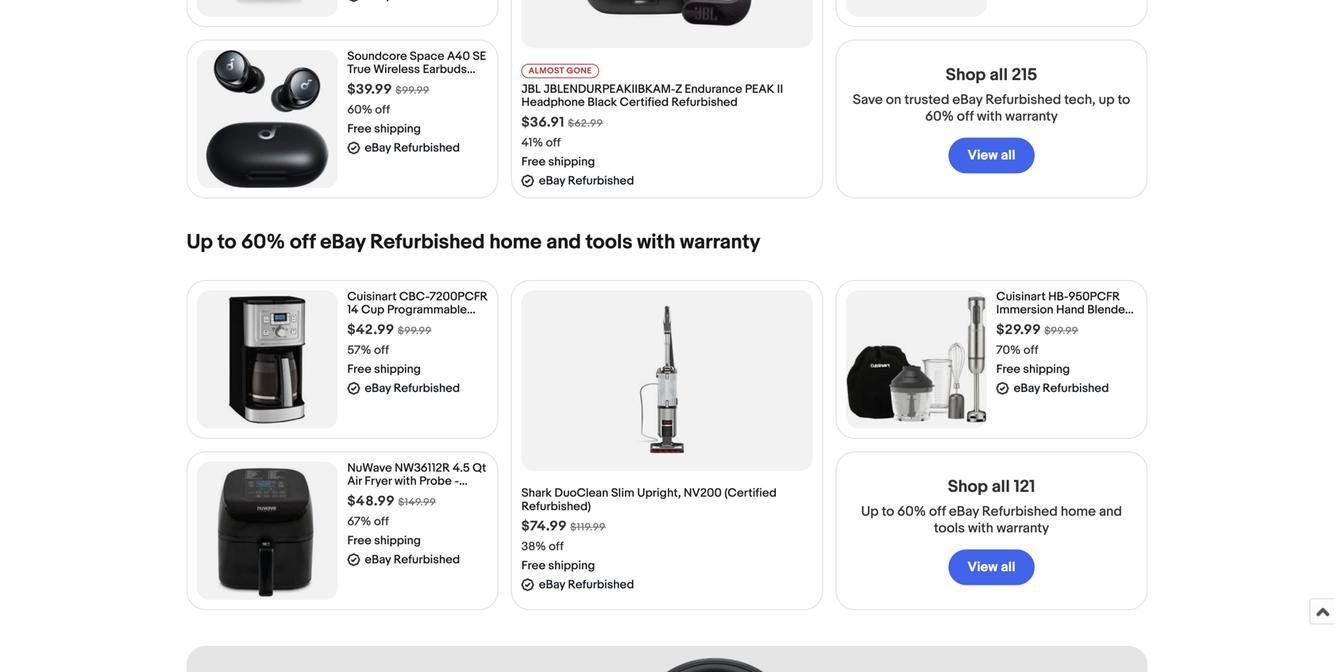 Task type: describe. For each thing, give the bounding box(es) containing it.
view for 121
[[968, 559, 998, 576]]

all down shop all 121 up to 60% off ebay refurbished home and tools with warranty
[[1001, 559, 1016, 576]]

with inside nuwave nw36112r 4.5 qt air fryer with probe - certified refurbished
[[394, 475, 417, 489]]

$99.99 for $29.99
[[1045, 325, 1079, 338]]

38%
[[521, 540, 546, 554]]

ebay refurbished
[[539, 174, 634, 188]]

60% inside shop all 121 up to 60% off ebay refurbished home and tools with warranty
[[897, 504, 926, 520]]

1 vertical spatial warranty
[[680, 230, 760, 255]]

$36.91
[[521, 114, 565, 131]]

$48.99 $149.99 67% off free shipping ebay refurbished
[[347, 494, 460, 567]]

$99.99 for $42.99
[[398, 325, 432, 338]]

nuwave nw36112r 4.5 qt air fryer with probe - certified refurbished link
[[347, 461, 488, 502]]

refurbished inside nuwave nw36112r 4.5 qt air fryer with probe - certified refurbished
[[399, 488, 465, 502]]

off inside jbl jblendurpeakiibkam-z endurance peak ii headphone black certified refurbished $36.91 $62.99 41% off free shipping
[[546, 136, 561, 150]]

nuwave nw36112r 4.5 qt air fryer with probe - certified refurbished
[[347, 461, 486, 502]]

home inside shop all 121 up to 60% off ebay refurbished home and tools with warranty
[[1061, 504, 1096, 520]]

almost gone
[[529, 66, 592, 76]]

(certified
[[724, 486, 777, 501]]

nv200
[[684, 486, 722, 501]]

ii
[[777, 82, 783, 96]]

0 horizontal spatial tools
[[586, 230, 633, 255]]

nuwave
[[347, 461, 392, 476]]

4.5
[[453, 461, 470, 476]]

$29.99 $99.99 70% off free shipping ebay refurbished
[[996, 322, 1109, 396]]

nw36112r
[[395, 461, 450, 476]]

on
[[886, 92, 901, 108]]

67%
[[347, 515, 371, 529]]

trusted
[[904, 92, 949, 108]]

with inside shop all 121 up to 60% off ebay refurbished home and tools with warranty
[[968, 520, 993, 537]]

almost
[[529, 66, 564, 76]]

shark duoclean slim upright, nv200 (certified refurbished) link
[[521, 486, 813, 514]]

free for $39.99
[[347, 122, 371, 136]]

off inside $42.99 $99.99 57% off free shipping ebay refurbished
[[374, 343, 389, 358]]

ebay inside shop all 121 up to 60% off ebay refurbished home and tools with warranty
[[949, 504, 979, 520]]

view all for 121
[[968, 559, 1016, 576]]

probe
[[419, 475, 452, 489]]

$99.99 for $39.99
[[396, 85, 430, 97]]

$39.99
[[347, 81, 392, 98]]

shipping for $29.99
[[1023, 363, 1070, 377]]

ebay inside $42.99 $99.99 57% off free shipping ebay refurbished
[[365, 382, 391, 396]]

off inside $48.99 $149.99 67% off free shipping ebay refurbished
[[374, 515, 389, 529]]

tools inside shop all 121 up to 60% off ebay refurbished home and tools with warranty
[[934, 520, 965, 537]]

off inside shop all 121 up to 60% off ebay refurbished home and tools with warranty
[[929, 504, 946, 520]]

to inside shop all 121 up to 60% off ebay refurbished home and tools with warranty
[[882, 504, 894, 520]]

shark
[[521, 486, 552, 501]]

air
[[347, 475, 362, 489]]

duoclean
[[554, 486, 609, 501]]

headphone
[[521, 95, 585, 110]]

$29.99
[[996, 322, 1041, 339]]

view for 215
[[968, 147, 998, 164]]

slim
[[611, 486, 635, 501]]

refurbished)
[[521, 500, 591, 514]]

refurbished inside shark duoclean slim upright, nv200 (certified refurbished) $74.99 $119.99 38% off free shipping ebay refurbished
[[568, 578, 634, 593]]

peak
[[745, 82, 774, 96]]

57%
[[347, 343, 371, 358]]

with inside shop all 215 save on trusted ebay refurbished tech, up to 60% off with warranty
[[977, 108, 1002, 125]]

shop for shop all 215
[[946, 65, 986, 85]]

free inside shark duoclean slim upright, nv200 (certified refurbished) $74.99 $119.99 38% off free shipping ebay refurbished
[[521, 559, 546, 574]]

view all for 215
[[968, 147, 1016, 164]]

0 horizontal spatial and
[[546, 230, 581, 255]]

ebay inside $48.99 $149.99 67% off free shipping ebay refurbished
[[365, 553, 391, 567]]

shop all 121 up to 60% off ebay refurbished home and tools with warranty
[[861, 477, 1122, 537]]

ebay inside shop all 215 save on trusted ebay refurbished tech, up to 60% off with warranty
[[952, 92, 982, 108]]

shark duoclean slim upright, nv200 (certified refurbished) $74.99 $119.99 38% off free shipping ebay refurbished
[[521, 486, 777, 593]]

qt
[[472, 461, 486, 476]]

0 horizontal spatial up
[[187, 230, 213, 255]]

and inside shop all 121 up to 60% off ebay refurbished home and tools with warranty
[[1099, 504, 1122, 520]]

free inside jbl jblendurpeakiibkam-z endurance peak ii headphone black certified refurbished $36.91 $62.99 41% off free shipping
[[521, 155, 546, 169]]



Task type: vqa. For each thing, say whether or not it's contained in the screenshot.
Mem,
no



Task type: locate. For each thing, give the bounding box(es) containing it.
up to 60% off ebay refurbished home and tools with warranty
[[187, 230, 760, 255]]

view all
[[968, 147, 1016, 164], [968, 559, 1016, 576]]

certified inside jbl jblendurpeakiibkam-z endurance peak ii headphone black certified refurbished $36.91 $62.99 41% off free shipping
[[620, 95, 669, 110]]

shop
[[946, 65, 986, 85], [948, 477, 988, 497]]

shipping up ebay refurbished
[[548, 155, 595, 169]]

shop up trusted
[[946, 65, 986, 85]]

0 vertical spatial view
[[968, 147, 998, 164]]

all inside shop all 121 up to 60% off ebay refurbished home and tools with warranty
[[992, 477, 1010, 497]]

1 view from the top
[[968, 147, 998, 164]]

off
[[375, 103, 390, 117], [957, 108, 974, 125], [546, 136, 561, 150], [290, 230, 316, 255], [374, 343, 389, 358], [1024, 343, 1038, 358], [929, 504, 946, 520], [374, 515, 389, 529], [549, 540, 564, 554]]

1 vertical spatial and
[[1099, 504, 1122, 520]]

shipping down $42.99
[[374, 363, 421, 377]]

shipping down $39.99
[[374, 122, 421, 136]]

0 horizontal spatial to
[[217, 230, 236, 255]]

home
[[489, 230, 542, 255], [1061, 504, 1096, 520]]

1 vertical spatial view all
[[968, 559, 1016, 576]]

tools
[[586, 230, 633, 255], [934, 520, 965, 537]]

up inside shop all 121 up to 60% off ebay refurbished home and tools with warranty
[[861, 504, 879, 520]]

$99.99 right $29.99
[[1045, 325, 1079, 338]]

1 horizontal spatial up
[[861, 504, 879, 520]]

refurbished inside $48.99 $149.99 67% off free shipping ebay refurbished
[[394, 553, 460, 567]]

certified
[[620, 95, 669, 110], [347, 488, 396, 502]]

shipping down $119.99
[[548, 559, 595, 574]]

all down shop all 215 save on trusted ebay refurbished tech, up to 60% off with warranty
[[1001, 147, 1016, 164]]

0 vertical spatial certified
[[620, 95, 669, 110]]

refurbished inside shop all 121 up to 60% off ebay refurbished home and tools with warranty
[[982, 504, 1058, 520]]

jbl jblendurpeakiibkam-z endurance peak ii headphone black certified refurbished link
[[521, 82, 813, 110]]

refurbished inside $42.99 $99.99 57% off free shipping ebay refurbished
[[394, 382, 460, 396]]

all left 215
[[990, 65, 1008, 85]]

all left 121 at the right bottom of the page
[[992, 477, 1010, 497]]

shipping inside $29.99 $99.99 70% off free shipping ebay refurbished
[[1023, 363, 1070, 377]]

1 horizontal spatial home
[[1061, 504, 1096, 520]]

0 vertical spatial view all
[[968, 147, 1016, 164]]

$99.99 inside $29.99 $99.99 70% off free shipping ebay refurbished
[[1045, 325, 1079, 338]]

70%
[[996, 343, 1021, 358]]

to
[[1118, 92, 1130, 108], [217, 230, 236, 255], [882, 504, 894, 520]]

free for $42.99
[[347, 363, 371, 377]]

1 horizontal spatial and
[[1099, 504, 1122, 520]]

warranty inside shop all 121 up to 60% off ebay refurbished home and tools with warranty
[[997, 520, 1049, 537]]

0 vertical spatial warranty
[[1005, 108, 1058, 125]]

refurbished inside $29.99 $99.99 70% off free shipping ebay refurbished
[[1043, 382, 1109, 396]]

0 vertical spatial shop
[[946, 65, 986, 85]]

free down $39.99
[[347, 122, 371, 136]]

0 vertical spatial tools
[[586, 230, 633, 255]]

$39.99 $99.99 60% off free shipping ebay refurbished
[[347, 81, 460, 155]]

warranty
[[1005, 108, 1058, 125], [680, 230, 760, 255], [997, 520, 1049, 537]]

refurbished inside shop all 215 save on trusted ebay refurbished tech, up to 60% off with warranty
[[986, 92, 1061, 108]]

$74.99
[[521, 519, 567, 535]]

view down shop all 215 save on trusted ebay refurbished tech, up to 60% off with warranty
[[968, 147, 998, 164]]

refurbished inside $39.99 $99.99 60% off free shipping ebay refurbished
[[394, 141, 460, 155]]

$42.99
[[347, 322, 395, 339]]

2 horizontal spatial to
[[1118, 92, 1130, 108]]

2 vertical spatial to
[[882, 504, 894, 520]]

shop for shop all 121
[[948, 477, 988, 497]]

$99.99 right $39.99
[[396, 85, 430, 97]]

off inside shark duoclean slim upright, nv200 (certified refurbished) $74.99 $119.99 38% off free shipping ebay refurbished
[[549, 540, 564, 554]]

1 horizontal spatial to
[[882, 504, 894, 520]]

free for $48.99
[[347, 534, 371, 548]]

0 horizontal spatial certified
[[347, 488, 396, 502]]

shipping inside jbl jblendurpeakiibkam-z endurance peak ii headphone black certified refurbished $36.91 $62.99 41% off free shipping
[[548, 155, 595, 169]]

$42.99 $99.99 57% off free shipping ebay refurbished
[[347, 322, 460, 396]]

1 horizontal spatial tools
[[934, 520, 965, 537]]

ebay
[[952, 92, 982, 108], [365, 141, 391, 155], [539, 174, 565, 188], [320, 230, 366, 255], [365, 382, 391, 396], [1014, 382, 1040, 396], [949, 504, 979, 520], [365, 553, 391, 567], [539, 578, 565, 593]]

shipping
[[374, 122, 421, 136], [548, 155, 595, 169], [374, 363, 421, 377], [1023, 363, 1070, 377], [374, 534, 421, 548], [548, 559, 595, 574]]

1 vertical spatial certified
[[347, 488, 396, 502]]

shop inside shop all 121 up to 60% off ebay refurbished home and tools with warranty
[[948, 477, 988, 497]]

off inside shop all 215 save on trusted ebay refurbished tech, up to 60% off with warranty
[[957, 108, 974, 125]]

jblendurpeakiibkam-
[[544, 82, 675, 96]]

certified right black
[[620, 95, 669, 110]]

refurbished inside jbl jblendurpeakiibkam-z endurance peak ii headphone black certified refurbished $36.91 $62.99 41% off free shipping
[[671, 95, 738, 110]]

to inside shop all 215 save on trusted ebay refurbished tech, up to 60% off with warranty
[[1118, 92, 1130, 108]]

0 vertical spatial to
[[1118, 92, 1130, 108]]

shipping inside $42.99 $99.99 57% off free shipping ebay refurbished
[[374, 363, 421, 377]]

-
[[454, 475, 459, 489]]

60% inside shop all 215 save on trusted ebay refurbished tech, up to 60% off with warranty
[[925, 108, 954, 125]]

view down shop all 121 up to 60% off ebay refurbished home and tools with warranty
[[968, 559, 998, 576]]

215
[[1012, 65, 1037, 85]]

off inside $39.99 $99.99 60% off free shipping ebay refurbished
[[375, 103, 390, 117]]

free inside $39.99 $99.99 60% off free shipping ebay refurbished
[[347, 122, 371, 136]]

$149.99
[[398, 497, 436, 509]]

2 view all from the top
[[968, 559, 1016, 576]]

shipping down $29.99
[[1023, 363, 1070, 377]]

free down 70% in the right of the page
[[996, 363, 1021, 377]]

ebay inside $39.99 $99.99 60% off free shipping ebay refurbished
[[365, 141, 391, 155]]

shop all 215 save on trusted ebay refurbished tech, up to 60% off with warranty
[[853, 65, 1130, 125]]

warranty inside shop all 215 save on trusted ebay refurbished tech, up to 60% off with warranty
[[1005, 108, 1058, 125]]

free inside $29.99 $99.99 70% off free shipping ebay refurbished
[[996, 363, 1021, 377]]

2 vertical spatial warranty
[[997, 520, 1049, 537]]

off inside $29.99 $99.99 70% off free shipping ebay refurbished
[[1024, 343, 1038, 358]]

0 vertical spatial up
[[187, 230, 213, 255]]

1 vertical spatial tools
[[934, 520, 965, 537]]

jbl
[[521, 82, 541, 96]]

up
[[187, 230, 213, 255], [861, 504, 879, 520]]

1 view all from the top
[[968, 147, 1016, 164]]

41%
[[521, 136, 543, 150]]

0 horizontal spatial home
[[489, 230, 542, 255]]

free
[[347, 122, 371, 136], [521, 155, 546, 169], [347, 363, 371, 377], [996, 363, 1021, 377], [347, 534, 371, 548], [521, 559, 546, 574]]

black
[[587, 95, 617, 110]]

shop inside shop all 215 save on trusted ebay refurbished tech, up to 60% off with warranty
[[946, 65, 986, 85]]

view all down shop all 121 up to 60% off ebay refurbished home and tools with warranty
[[968, 559, 1016, 576]]

$99.99
[[396, 85, 430, 97], [398, 325, 432, 338], [1045, 325, 1079, 338]]

$119.99
[[570, 522, 606, 534]]

$99.99 inside $39.99 $99.99 60% off free shipping ebay refurbished
[[396, 85, 430, 97]]

1 vertical spatial up
[[861, 504, 879, 520]]

1 vertical spatial shop
[[948, 477, 988, 497]]

60% inside $39.99 $99.99 60% off free shipping ebay refurbished
[[347, 103, 372, 117]]

shipping for $48.99
[[374, 534, 421, 548]]

free down 67%
[[347, 534, 371, 548]]

tech,
[[1064, 92, 1096, 108]]

shop left 121 at the right bottom of the page
[[948, 477, 988, 497]]

jbl jblendurpeakiibkam-z endurance peak ii headphone black certified refurbished $36.91 $62.99 41% off free shipping
[[521, 82, 783, 169]]

upright,
[[637, 486, 681, 501]]

ebay inside shark duoclean slim upright, nv200 (certified refurbished) $74.99 $119.99 38% off free shipping ebay refurbished
[[539, 578, 565, 593]]

1 vertical spatial home
[[1061, 504, 1096, 520]]

gone
[[567, 66, 592, 76]]

z endurance
[[675, 82, 742, 96]]

shipping for $39.99
[[374, 122, 421, 136]]

free down "57%"
[[347, 363, 371, 377]]

free down 41% at top left
[[521, 155, 546, 169]]

up
[[1099, 92, 1115, 108]]

shipping inside shark duoclean slim upright, nv200 (certified refurbished) $74.99 $119.99 38% off free shipping ebay refurbished
[[548, 559, 595, 574]]

1 vertical spatial to
[[217, 230, 236, 255]]

1 vertical spatial view
[[968, 559, 998, 576]]

2 view from the top
[[968, 559, 998, 576]]

$99.99 right $42.99
[[398, 325, 432, 338]]

free for $29.99
[[996, 363, 1021, 377]]

shipping for $42.99
[[374, 363, 421, 377]]

121
[[1014, 477, 1035, 497]]

free down 38%
[[521, 559, 546, 574]]

shipping inside $39.99 $99.99 60% off free shipping ebay refurbished
[[374, 122, 421, 136]]

$99.99 inside $42.99 $99.99 57% off free shipping ebay refurbished
[[398, 325, 432, 338]]

shipping inside $48.99 $149.99 67% off free shipping ebay refurbished
[[374, 534, 421, 548]]

all
[[990, 65, 1008, 85], [1001, 147, 1016, 164], [992, 477, 1010, 497], [1001, 559, 1016, 576]]

certified inside nuwave nw36112r 4.5 qt air fryer with probe - certified refurbished
[[347, 488, 396, 502]]

ebay inside $29.99 $99.99 70% off free shipping ebay refurbished
[[1014, 382, 1040, 396]]

free inside $42.99 $99.99 57% off free shipping ebay refurbished
[[347, 363, 371, 377]]

0 vertical spatial home
[[489, 230, 542, 255]]

certified down nuwave
[[347, 488, 396, 502]]

free inside $48.99 $149.99 67% off free shipping ebay refurbished
[[347, 534, 371, 548]]

$62.99
[[568, 117, 603, 130]]

and
[[546, 230, 581, 255], [1099, 504, 1122, 520]]

refurbished
[[986, 92, 1061, 108], [671, 95, 738, 110], [394, 141, 460, 155], [568, 174, 634, 188], [370, 230, 485, 255], [394, 382, 460, 396], [1043, 382, 1109, 396], [399, 488, 465, 502], [982, 504, 1058, 520], [394, 553, 460, 567], [568, 578, 634, 593]]

fryer
[[365, 475, 392, 489]]

$48.99
[[347, 494, 395, 510]]

view
[[968, 147, 998, 164], [968, 559, 998, 576]]

1 horizontal spatial certified
[[620, 95, 669, 110]]

shipping down $149.99
[[374, 534, 421, 548]]

0 vertical spatial and
[[546, 230, 581, 255]]

view all down shop all 215 save on trusted ebay refurbished tech, up to 60% off with warranty
[[968, 147, 1016, 164]]

with
[[977, 108, 1002, 125], [637, 230, 675, 255], [394, 475, 417, 489], [968, 520, 993, 537]]

all inside shop all 215 save on trusted ebay refurbished tech, up to 60% off with warranty
[[990, 65, 1008, 85]]

save
[[853, 92, 883, 108]]

60%
[[347, 103, 372, 117], [925, 108, 954, 125], [241, 230, 285, 255], [897, 504, 926, 520]]



